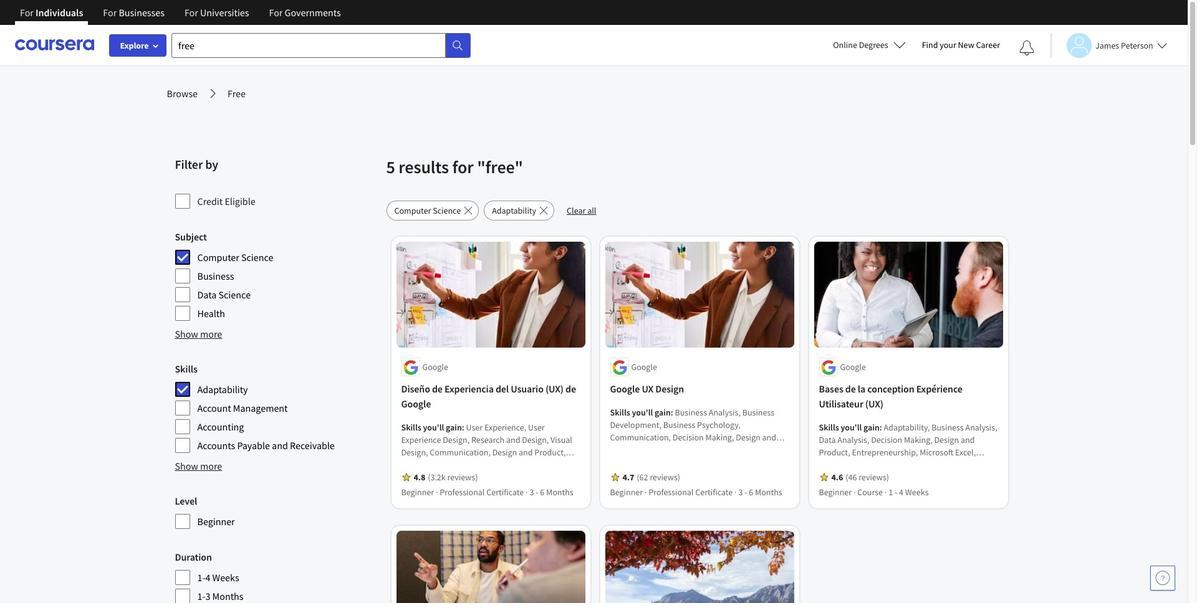 Task type: locate. For each thing, give the bounding box(es) containing it.
(ux) inside "bases de la conception expérience utilisateur (ux)"
[[866, 398, 884, 411]]

1-4 weeks
[[197, 572, 239, 585]]

1 vertical spatial adaptability
[[197, 384, 248, 396]]

beginner up duration
[[197, 516, 235, 528]]

1- down duration
[[197, 572, 206, 585]]

0 horizontal spatial 3
[[206, 591, 210, 603]]

beginner down 4.6
[[819, 488, 852, 499]]

business
[[197, 270, 234, 283], [932, 423, 964, 434]]

0 horizontal spatial certificate
[[487, 488, 524, 499]]

adaptability up "account"
[[197, 384, 248, 396]]

: down google ux design
[[671, 408, 674, 419]]

1 vertical spatial show more
[[175, 460, 222, 473]]

0 vertical spatial business
[[197, 270, 234, 283]]

reviews) right (3.2k
[[448, 473, 478, 484]]

you'll for de
[[423, 423, 444, 434]]

1 certificate from the left
[[487, 488, 524, 499]]

2 horizontal spatial -
[[895, 488, 898, 499]]

2 horizontal spatial de
[[846, 383, 856, 396]]

1 professional from the left
[[440, 488, 485, 499]]

0 vertical spatial science
[[433, 205, 461, 216]]

1 · from the left
[[436, 488, 438, 499]]

filter by
[[175, 157, 218, 172]]

0 vertical spatial show more
[[175, 328, 222, 341]]

bases de la conception expérience utilisateur (ux) link
[[819, 382, 998, 412]]

0 horizontal spatial design
[[656, 383, 684, 396]]

1 horizontal spatial skills you'll gain :
[[610, 408, 675, 419]]

show more for accounts payable and receivable
[[175, 460, 222, 473]]

de left la
[[846, 383, 856, 396]]

user
[[952, 460, 969, 471]]

2 reviews) from the left
[[650, 473, 681, 484]]

: down experiencia
[[462, 423, 465, 434]]

4 · from the left
[[735, 488, 737, 499]]

0 vertical spatial adaptability
[[492, 205, 537, 216]]

1 horizontal spatial computer science
[[395, 205, 461, 216]]

beginner down 4.8
[[401, 488, 434, 499]]

1 horizontal spatial design
[[935, 435, 960, 446]]

and right payable
[[272, 440, 288, 452]]

del
[[496, 383, 509, 396]]

subject
[[175, 231, 207, 243]]

0 horizontal spatial gain
[[446, 423, 462, 434]]

data inside subject group
[[197, 289, 217, 301]]

3 reviews) from the left
[[859, 473, 890, 484]]

1 horizontal spatial 3
[[530, 488, 534, 499]]

google inside google ux design link
[[610, 383, 640, 396]]

1- down 1-4 weeks
[[197, 591, 206, 603]]

diseño de experiencia del usuario (ux) de google link
[[401, 382, 581, 412]]

show up level
[[175, 460, 198, 473]]

skills group
[[175, 362, 379, 454]]

3 for google ux design
[[739, 488, 743, 499]]

1 vertical spatial show
[[175, 460, 198, 473]]

1 horizontal spatial gain
[[655, 408, 671, 419]]

duration group
[[175, 550, 379, 604]]

design
[[656, 383, 684, 396], [935, 435, 960, 446]]

reviews) right (62
[[650, 473, 681, 484]]

coursera image
[[15, 35, 94, 55]]

months inside duration 'group'
[[212, 591, 244, 603]]

health
[[197, 308, 225, 320]]

you'll down google ux design
[[632, 408, 653, 419]]

clear
[[567, 205, 586, 216]]

0 horizontal spatial beginner · professional certificate · 3 - 6 months
[[401, 488, 574, 499]]

reviews) for design
[[650, 473, 681, 484]]

0 horizontal spatial business
[[197, 270, 234, 283]]

de for diseño
[[432, 383, 443, 396]]

1 vertical spatial design
[[935, 435, 960, 446]]

google inside "diseño de experiencia del usuario (ux) de google"
[[401, 398, 431, 411]]

1 horizontal spatial business
[[932, 423, 964, 434]]

beginner
[[401, 488, 434, 499], [610, 488, 643, 499], [819, 488, 852, 499], [197, 516, 235, 528]]

0 vertical spatial weeks
[[906, 488, 929, 499]]

show notifications image
[[1020, 41, 1035, 56]]

and down entrepreneurship,
[[892, 460, 906, 471]]

reviews)
[[448, 473, 478, 484], [650, 473, 681, 484], [859, 473, 890, 484]]

0 vertical spatial show
[[175, 328, 198, 341]]

2 for from the left
[[103, 6, 117, 19]]

adaptability
[[492, 205, 537, 216], [197, 384, 248, 396]]

1 show from the top
[[175, 328, 198, 341]]

0 horizontal spatial de
[[432, 383, 443, 396]]

reviews) down strategy
[[859, 473, 890, 484]]

design up microsoft
[[935, 435, 960, 446]]

1 vertical spatial computer
[[197, 251, 239, 264]]

science
[[433, 205, 461, 216], [241, 251, 273, 264], [219, 289, 251, 301]]

business up data science
[[197, 270, 234, 283]]

gain for design
[[655, 408, 671, 419]]

3 de from the left
[[846, 383, 856, 396]]

for left universities
[[185, 6, 198, 19]]

1 1- from the top
[[197, 572, 206, 585]]

accounts
[[197, 440, 235, 452]]

1 horizontal spatial :
[[671, 408, 674, 419]]

4 right 1
[[900, 488, 904, 499]]

skills you'll gain : down google ux design
[[610, 408, 675, 419]]

computer
[[395, 205, 431, 216], [197, 251, 239, 264]]

gain down experiencia
[[446, 423, 462, 434]]

professional
[[440, 488, 485, 499], [649, 488, 694, 499]]

1 horizontal spatial adaptability
[[492, 205, 537, 216]]

google up diseño
[[423, 362, 448, 373]]

career
[[977, 39, 1001, 51]]

show down health
[[175, 328, 198, 341]]

1
[[889, 488, 893, 499]]

0 horizontal spatial skills you'll gain :
[[401, 423, 466, 434]]

banner navigation
[[10, 0, 351, 34]]

show more down accounts
[[175, 460, 222, 473]]

0 horizontal spatial weeks
[[212, 572, 239, 585]]

0 vertical spatial more
[[200, 328, 222, 341]]

: for design
[[671, 408, 674, 419]]

months
[[547, 488, 574, 499], [756, 488, 783, 499], [212, 591, 244, 603]]

weeks inside duration 'group'
[[212, 572, 239, 585]]

0 vertical spatial (ux)
[[546, 383, 564, 396]]

3 for diseño de experiencia del usuario (ux) de google
[[530, 488, 534, 499]]

1 horizontal spatial data
[[819, 435, 836, 446]]

level
[[175, 495, 197, 508]]

0 vertical spatial 4
[[900, 488, 904, 499]]

weeks right 1
[[906, 488, 929, 499]]

1- for 4
[[197, 572, 206, 585]]

adaptability inside adaptability button
[[492, 205, 537, 216]]

-
[[536, 488, 539, 499], [745, 488, 748, 499], [895, 488, 898, 499]]

skills you'll gain : down diseño
[[401, 423, 466, 434]]

4 inside duration 'group'
[[206, 572, 210, 585]]

5
[[386, 156, 395, 178]]

science up health
[[219, 289, 251, 301]]

de for bases
[[846, 383, 856, 396]]

1 horizontal spatial (ux)
[[866, 398, 884, 411]]

online degrees
[[834, 39, 889, 51]]

1 horizontal spatial -
[[745, 488, 748, 499]]

certificate for experiencia
[[487, 488, 524, 499]]

professional down 4.8 (3.2k reviews)
[[440, 488, 485, 499]]

None search field
[[172, 33, 471, 58]]

1 vertical spatial analysis,
[[838, 435, 870, 446]]

filter
[[175, 157, 203, 172]]

0 horizontal spatial :
[[462, 423, 465, 434]]

professional down "4.7 (62 reviews)"
[[649, 488, 694, 499]]

beginner for google ux design
[[610, 488, 643, 499]]

skills inside skills group
[[175, 363, 198, 376]]

data up health
[[197, 289, 217, 301]]

show more down health
[[175, 328, 222, 341]]

for universities
[[185, 6, 249, 19]]

1 vertical spatial computer science
[[197, 251, 273, 264]]

2 professional from the left
[[649, 488, 694, 499]]

2 1- from the top
[[197, 591, 206, 603]]

1 de from the left
[[432, 383, 443, 396]]

1 reviews) from the left
[[448, 473, 478, 484]]

2 horizontal spatial 3
[[739, 488, 743, 499]]

1 vertical spatial more
[[200, 460, 222, 473]]

1 vertical spatial business
[[932, 423, 964, 434]]

2 6 from the left
[[749, 488, 754, 499]]

0 vertical spatial design
[[656, 383, 684, 396]]

0 horizontal spatial adaptability
[[197, 384, 248, 396]]

0 horizontal spatial and
[[272, 440, 288, 452]]

0 horizontal spatial data
[[197, 289, 217, 301]]

data
[[197, 289, 217, 301], [819, 435, 836, 446]]

1 for from the left
[[20, 6, 34, 19]]

1 horizontal spatial professional
[[649, 488, 694, 499]]

0 vertical spatial computer science
[[395, 205, 461, 216]]

google left the ux on the right bottom of page
[[610, 383, 640, 396]]

account management
[[197, 402, 288, 415]]

3 · from the left
[[645, 488, 647, 499]]

(ux) down la
[[866, 398, 884, 411]]

1 vertical spatial show more button
[[175, 459, 222, 474]]

show
[[175, 328, 198, 341], [175, 460, 198, 473]]

1 vertical spatial weeks
[[212, 572, 239, 585]]

google up google ux design
[[632, 362, 657, 373]]

(ux)
[[546, 383, 564, 396], [866, 398, 884, 411]]

microsoft
[[920, 448, 954, 459]]

beginner · professional certificate · 3 - 6 months down "4.7 (62 reviews)"
[[610, 488, 783, 499]]

governments
[[285, 6, 341, 19]]

0 horizontal spatial you'll
[[423, 423, 444, 434]]

google up la
[[841, 362, 866, 373]]

adaptability, business analysis, data analysis, decision making, design and product, entrepreneurship, microsoft excel, resilience, strategy and operations, user experience
[[819, 423, 998, 484]]

new
[[959, 39, 975, 51]]

science up data science
[[241, 251, 273, 264]]

1 6 from the left
[[540, 488, 545, 499]]

1 vertical spatial science
[[241, 251, 273, 264]]

for individuals
[[20, 6, 83, 19]]

for left governments at top
[[269, 6, 283, 19]]

show more button down accounts
[[175, 459, 222, 474]]

adaptability inside skills group
[[197, 384, 248, 396]]

1- for 3
[[197, 591, 206, 603]]

you'll down diseño
[[423, 423, 444, 434]]

1 vertical spatial (ux)
[[866, 398, 884, 411]]

for left individuals
[[20, 6, 34, 19]]

business up microsoft
[[932, 423, 964, 434]]

·
[[436, 488, 438, 499], [526, 488, 528, 499], [645, 488, 647, 499], [735, 488, 737, 499], [854, 488, 856, 499], [885, 488, 887, 499]]

0 horizontal spatial -
[[536, 488, 539, 499]]

design right the ux on the right bottom of page
[[656, 383, 684, 396]]

data science
[[197, 289, 251, 301]]

1 horizontal spatial computer
[[395, 205, 431, 216]]

show more button down health
[[175, 327, 222, 342]]

weeks up 1-3 months
[[212, 572, 239, 585]]

6 · from the left
[[885, 488, 887, 499]]

:
[[671, 408, 674, 419], [462, 423, 465, 434], [880, 423, 883, 434]]

- for diseño de experiencia del usuario (ux) de google
[[536, 488, 539, 499]]

0 vertical spatial show more button
[[175, 327, 222, 342]]

beginner · professional certificate · 3 - 6 months
[[401, 488, 574, 499], [610, 488, 783, 499]]

beginner for bases de la conception expérience utilisateur (ux)
[[819, 488, 852, 499]]

4.7
[[623, 473, 635, 484]]

0 horizontal spatial reviews)
[[448, 473, 478, 484]]

4 up 1-3 months
[[206, 572, 210, 585]]

management
[[233, 402, 288, 415]]

1 horizontal spatial 4
[[900, 488, 904, 499]]

0 vertical spatial computer
[[395, 205, 431, 216]]

level group
[[175, 494, 379, 530]]

2 certificate from the left
[[696, 488, 733, 499]]

skills you'll gain : down utilisateur
[[819, 423, 884, 434]]

0 horizontal spatial professional
[[440, 488, 485, 499]]

professional for design
[[649, 488, 694, 499]]

and up excel,
[[961, 435, 975, 446]]

1 horizontal spatial 6
[[749, 488, 754, 499]]

0 horizontal spatial computer
[[197, 251, 239, 264]]

2 show more button from the top
[[175, 459, 222, 474]]

1 horizontal spatial you'll
[[632, 408, 653, 419]]

experiencia
[[445, 383, 494, 396]]

months for google ux design
[[756, 488, 783, 499]]

credit eligible
[[197, 195, 256, 208]]

skills you'll gain :
[[610, 408, 675, 419], [401, 423, 466, 434], [819, 423, 884, 434]]

data up product,
[[819, 435, 836, 446]]

0 vertical spatial 1-
[[197, 572, 206, 585]]

1-3 months
[[197, 591, 244, 603]]

2 horizontal spatial reviews)
[[859, 473, 890, 484]]

3 for from the left
[[185, 6, 198, 19]]

conception
[[868, 383, 915, 396]]

for for individuals
[[20, 6, 34, 19]]

reviews) for la
[[859, 473, 890, 484]]

analysis, up excel,
[[966, 423, 998, 434]]

computer down "subject"
[[197, 251, 239, 264]]

receivable
[[290, 440, 335, 452]]

2 horizontal spatial months
[[756, 488, 783, 499]]

6 for google ux design
[[749, 488, 754, 499]]

1 horizontal spatial beginner · professional certificate · 3 - 6 months
[[610, 488, 783, 499]]

skills up "account"
[[175, 363, 198, 376]]

gain up decision
[[864, 423, 880, 434]]

1 horizontal spatial and
[[892, 460, 906, 471]]

explore
[[120, 40, 149, 51]]

science down the 5 results for "free"
[[433, 205, 461, 216]]

you'll down utilisateur
[[841, 423, 862, 434]]

1 vertical spatial data
[[819, 435, 836, 446]]

1 beginner · professional certificate · 3 - 6 months from the left
[[401, 488, 574, 499]]

0 vertical spatial analysis,
[[966, 423, 998, 434]]

for
[[20, 6, 34, 19], [103, 6, 117, 19], [185, 6, 198, 19], [269, 6, 283, 19]]

2 beginner · professional certificate · 3 - 6 months from the left
[[610, 488, 783, 499]]

5 · from the left
[[854, 488, 856, 499]]

2 · from the left
[[526, 488, 528, 499]]

2 - from the left
[[745, 488, 748, 499]]

0 horizontal spatial (ux)
[[546, 383, 564, 396]]

show more
[[175, 328, 222, 341], [175, 460, 222, 473]]

0 vertical spatial data
[[197, 289, 217, 301]]

2 show from the top
[[175, 460, 198, 473]]

computer science down results
[[395, 205, 461, 216]]

more down health
[[200, 328, 222, 341]]

6
[[540, 488, 545, 499], [749, 488, 754, 499]]

(ux) right usuario
[[546, 383, 564, 396]]

excel,
[[956, 448, 976, 459]]

beginner down 4.7
[[610, 488, 643, 499]]

2 more from the top
[[200, 460, 222, 473]]

3
[[530, 488, 534, 499], [739, 488, 743, 499], [206, 591, 210, 603]]

"free"
[[477, 156, 523, 178]]

1 horizontal spatial reviews)
[[650, 473, 681, 484]]

0 horizontal spatial 6
[[540, 488, 545, 499]]

1 show more from the top
[[175, 328, 222, 341]]

1 vertical spatial 1-
[[197, 591, 206, 603]]

for governments
[[269, 6, 341, 19]]

google down diseño
[[401, 398, 431, 411]]

bases
[[819, 383, 844, 396]]

more down accounts
[[200, 460, 222, 473]]

gain
[[655, 408, 671, 419], [446, 423, 462, 434], [864, 423, 880, 434]]

1 show more button from the top
[[175, 327, 222, 342]]

computer science inside button
[[395, 205, 461, 216]]

google ux design
[[610, 383, 684, 396]]

0 horizontal spatial months
[[212, 591, 244, 603]]

gain down google ux design
[[655, 408, 671, 419]]

adaptability down "free"
[[492, 205, 537, 216]]

for
[[453, 156, 474, 178]]

1 horizontal spatial de
[[566, 383, 576, 396]]

1 more from the top
[[200, 328, 222, 341]]

computer down results
[[395, 205, 431, 216]]

0 horizontal spatial analysis,
[[838, 435, 870, 446]]

0 horizontal spatial computer science
[[197, 251, 273, 264]]

google for diseño
[[423, 362, 448, 373]]

duration
[[175, 551, 212, 564]]

1 horizontal spatial certificate
[[696, 488, 733, 499]]

4 for from the left
[[269, 6, 283, 19]]

for left businesses
[[103, 6, 117, 19]]

de
[[432, 383, 443, 396], [566, 383, 576, 396], [846, 383, 856, 396]]

: up decision
[[880, 423, 883, 434]]

analysis, up product,
[[838, 435, 870, 446]]

2 show more from the top
[[175, 460, 222, 473]]

1 - from the left
[[536, 488, 539, 499]]

de right usuario
[[566, 383, 576, 396]]

1 horizontal spatial months
[[547, 488, 574, 499]]

4.6 (46 reviews)
[[832, 473, 890, 484]]

0 horizontal spatial 4
[[206, 572, 210, 585]]

beginner · professional certificate · 3 - 6 months down 4.8 (3.2k reviews)
[[401, 488, 574, 499]]

2 horizontal spatial :
[[880, 423, 883, 434]]

design inside adaptability, business analysis, data analysis, decision making, design and product, entrepreneurship, microsoft excel, resilience, strategy and operations, user experience
[[935, 435, 960, 446]]

clear all
[[567, 205, 597, 216]]

analysis,
[[966, 423, 998, 434], [838, 435, 870, 446]]

computer science up data science
[[197, 251, 273, 264]]

google ux design link
[[610, 382, 789, 397]]

de inside "bases de la conception expérience utilisateur (ux)"
[[846, 383, 856, 396]]

de right diseño
[[432, 383, 443, 396]]

1 vertical spatial 4
[[206, 572, 210, 585]]

data inside adaptability, business analysis, data analysis, decision making, design and product, entrepreneurship, microsoft excel, resilience, strategy and operations, user experience
[[819, 435, 836, 446]]



Task type: vqa. For each thing, say whether or not it's contained in the screenshot.
and within the Skills GROUP
yes



Task type: describe. For each thing, give the bounding box(es) containing it.
show more for health
[[175, 328, 222, 341]]

4.8
[[414, 473, 426, 484]]

4.7 (62 reviews)
[[623, 473, 681, 484]]

accounting
[[197, 421, 244, 434]]

operations,
[[908, 460, 950, 471]]

james
[[1096, 40, 1120, 51]]

strategy
[[860, 460, 890, 471]]

decision
[[872, 435, 903, 446]]

: for experiencia
[[462, 423, 465, 434]]

individuals
[[36, 6, 83, 19]]

3 - from the left
[[895, 488, 898, 499]]

2 de from the left
[[566, 383, 576, 396]]

resilience,
[[819, 460, 858, 471]]

utilisateur
[[819, 398, 864, 411]]

james peterson button
[[1051, 33, 1168, 58]]

1 horizontal spatial weeks
[[906, 488, 929, 499]]

bases de la conception expérience utilisateur (ux)
[[819, 383, 963, 411]]

show for accounts payable and receivable
[[175, 460, 198, 473]]

account
[[197, 402, 231, 415]]

and inside skills group
[[272, 440, 288, 452]]

6 for diseño de experiencia del usuario (ux) de google
[[540, 488, 545, 499]]

show more button for health
[[175, 327, 222, 342]]

adaptability button
[[484, 201, 555, 221]]

your
[[940, 39, 957, 51]]

reviews) for experiencia
[[448, 473, 478, 484]]

results
[[399, 156, 449, 178]]

skills you'll gain : for ux
[[610, 408, 675, 419]]

experience
[[819, 473, 859, 484]]

universities
[[200, 6, 249, 19]]

browse
[[167, 87, 198, 100]]

help center image
[[1156, 571, 1171, 586]]

for for universities
[[185, 6, 198, 19]]

(3.2k
[[428, 473, 446, 484]]

explore button
[[109, 34, 167, 57]]

professional for experiencia
[[440, 488, 485, 499]]

more for accounts payable and receivable
[[200, 460, 222, 473]]

diseño
[[401, 383, 430, 396]]

eligible
[[225, 195, 256, 208]]

(62
[[637, 473, 648, 484]]

computer science button
[[386, 201, 479, 221]]

online
[[834, 39, 858, 51]]

course
[[858, 488, 883, 499]]

payable
[[237, 440, 270, 452]]

online degrees button
[[824, 31, 916, 59]]

free
[[228, 87, 246, 100]]

google for google
[[632, 362, 657, 373]]

computer inside button
[[395, 205, 431, 216]]

gain for experiencia
[[446, 423, 462, 434]]

browse link
[[167, 86, 198, 101]]

product,
[[819, 448, 851, 459]]

4.6
[[832, 473, 844, 484]]

peterson
[[1122, 40, 1154, 51]]

for for governments
[[269, 6, 283, 19]]

2 horizontal spatial gain
[[864, 423, 880, 434]]

entrepreneurship,
[[852, 448, 919, 459]]

1 horizontal spatial analysis,
[[966, 423, 998, 434]]

ux
[[642, 383, 654, 396]]

for businesses
[[103, 6, 165, 19]]

3 inside duration 'group'
[[206, 591, 210, 603]]

2 horizontal spatial skills you'll gain :
[[819, 423, 884, 434]]

5 results for "free"
[[386, 156, 523, 178]]

show more button for accounts payable and receivable
[[175, 459, 222, 474]]

(ux) inside "diseño de experiencia del usuario (ux) de google"
[[546, 383, 564, 396]]

all
[[588, 205, 597, 216]]

usuario
[[511, 383, 544, 396]]

skills you'll gain : for de
[[401, 423, 466, 434]]

by
[[205, 157, 218, 172]]

expérience
[[917, 383, 963, 396]]

la
[[858, 383, 866, 396]]

more for health
[[200, 328, 222, 341]]

businesses
[[119, 6, 165, 19]]

you'll for ux
[[632, 408, 653, 419]]

months for diseño de experiencia del usuario (ux) de google
[[547, 488, 574, 499]]

2 vertical spatial science
[[219, 289, 251, 301]]

accounts payable and receivable
[[197, 440, 335, 452]]

science inside button
[[433, 205, 461, 216]]

show for health
[[175, 328, 198, 341]]

beginner inside level group
[[197, 516, 235, 528]]

find your new career
[[922, 39, 1001, 51]]

- for google ux design
[[745, 488, 748, 499]]

find
[[922, 39, 939, 51]]

james peterson
[[1096, 40, 1154, 51]]

beginner · professional certificate · 3 - 6 months for design
[[610, 488, 783, 499]]

(46
[[846, 473, 857, 484]]

2 horizontal spatial you'll
[[841, 423, 862, 434]]

beginner · course · 1 - 4 weeks
[[819, 488, 929, 499]]

2 horizontal spatial and
[[961, 435, 975, 446]]

credit
[[197, 195, 223, 208]]

business inside adaptability, business analysis, data analysis, decision making, design and product, entrepreneurship, microsoft excel, resilience, strategy and operations, user experience
[[932, 423, 964, 434]]

making,
[[905, 435, 933, 446]]

adaptability,
[[884, 423, 930, 434]]

diseño de experiencia del usuario (ux) de google
[[401, 383, 576, 411]]

degrees
[[859, 39, 889, 51]]

beginner · professional certificate · 3 - 6 months for experiencia
[[401, 488, 574, 499]]

subject group
[[175, 230, 379, 322]]

certificate for design
[[696, 488, 733, 499]]

beginner for diseño de experiencia del usuario (ux) de google
[[401, 488, 434, 499]]

skills up product,
[[819, 423, 840, 434]]

skills down diseño
[[401, 423, 422, 434]]

google for bases
[[841, 362, 866, 373]]

computer inside subject group
[[197, 251, 239, 264]]

4.8 (3.2k reviews)
[[414, 473, 478, 484]]

skills down google ux design
[[610, 408, 631, 419]]

for for businesses
[[103, 6, 117, 19]]

find your new career link
[[916, 37, 1007, 53]]

What do you want to learn? text field
[[172, 33, 446, 58]]

business inside subject group
[[197, 270, 234, 283]]

clear all button
[[560, 201, 604, 221]]

computer science inside subject group
[[197, 251, 273, 264]]



